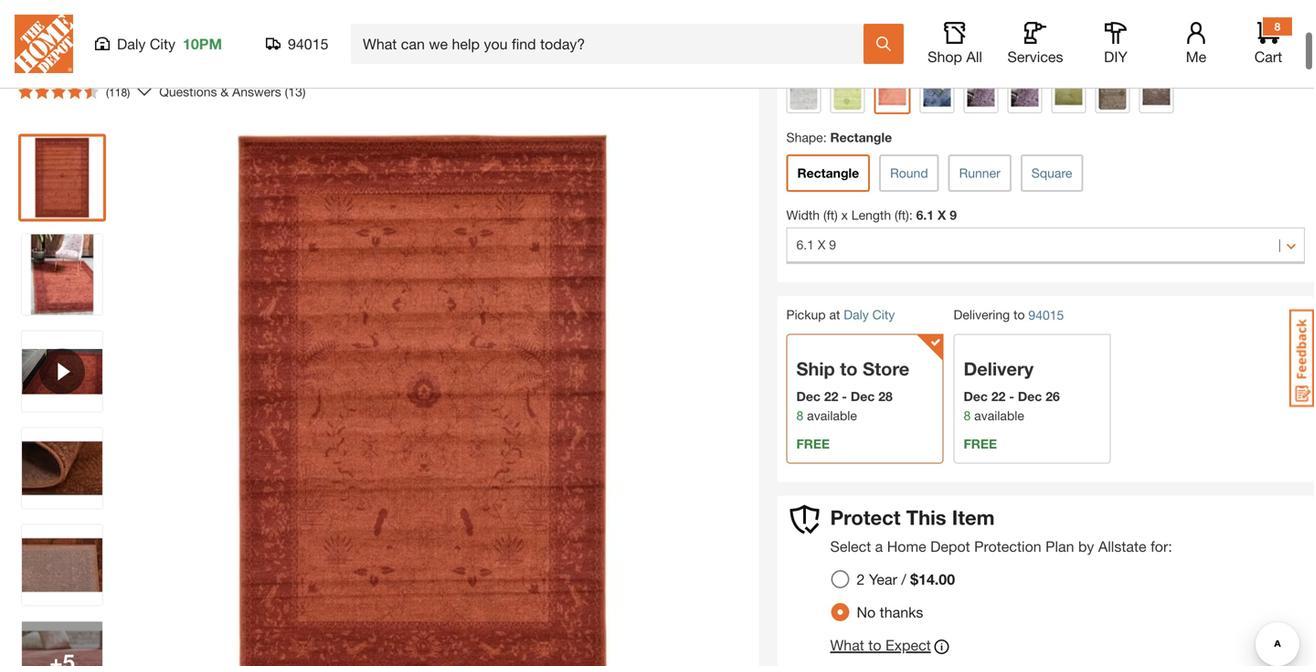 Task type: vqa. For each thing, say whether or not it's contained in the screenshot.
Depot
yes



Task type: describe. For each thing, give the bounding box(es) containing it.
free for to
[[797, 469, 830, 484]]

depot
[[931, 571, 970, 588]]

feedback link image
[[1290, 309, 1314, 408]]

1 0 from the left
[[257, 66, 268, 90]]

questions
[[159, 98, 217, 113]]

available inside ship to store dec 22 - dec 28 8 available
[[807, 441, 857, 456]]

thanks
[[880, 636, 923, 654]]

10pm
[[183, 35, 222, 53]]

rust red image
[[879, 115, 906, 142]]

94015 button
[[266, 35, 329, 53]]

shape
[[786, 163, 823, 178]]

6.1
[[797, 270, 814, 285]]

x inside "unique loom la jolla floral orange 6' 0 x 9' 0 area rug"
[[273, 66, 284, 90]]

for:
[[1151, 571, 1172, 588]]

rust red unique loom area rugs 3115842 e1.1 image
[[22, 248, 102, 329]]

unique loom link
[[18, 44, 114, 66]]

services button
[[1006, 22, 1065, 66]]

by
[[1078, 571, 1094, 588]]

6.1 x 9
[[797, 270, 836, 285]]

me button
[[1167, 22, 1226, 66]]

&
[[221, 98, 229, 113]]

no
[[857, 636, 876, 654]]

allstate
[[1098, 571, 1147, 588]]

item
[[952, 538, 995, 562]]

delivering to
[[954, 340, 1029, 355]]

4.5 stars image
[[18, 98, 99, 113]]

width (ft) x length (ft)
[[786, 240, 909, 255]]

3 dec from the left
[[964, 422, 988, 437]]

option group containing 2 year /
[[824, 596, 970, 662]]

available inside delivery dec 22 - dec 26 8 available
[[974, 441, 1024, 456]]

area
[[329, 66, 373, 90]]

your
[[956, 12, 981, 27]]

diy button
[[1087, 22, 1145, 66]]

select
[[830, 571, 871, 588]]

answers
[[232, 98, 281, 113]]

6'
[[234, 66, 251, 90]]

la
[[18, 66, 42, 90]]

delivery
[[964, 391, 1034, 412]]

to for ship
[[840, 391, 858, 412]]

unique
[[18, 46, 65, 64]]

ship
[[797, 391, 835, 412]]

size
[[911, 12, 934, 27]]

jolla
[[47, 66, 93, 90]]

4 dec from the left
[[1018, 422, 1042, 437]]

22 inside ship to store dec 22 - dec 28 8 available
[[824, 422, 838, 437]]

diy
[[1104, 48, 1128, 65]]

orange
[[158, 66, 229, 90]]

rust
[[863, 86, 891, 101]]

loom
[[69, 46, 106, 64]]

all
[[966, 48, 982, 65]]

to for delivering
[[1014, 340, 1025, 355]]

this
[[906, 538, 947, 562]]

6.1 x 9 button
[[786, 260, 1305, 297]]

22 inside delivery dec 22 - dec 26 8 available
[[991, 422, 1006, 437]]

rectangle inside button
[[797, 198, 859, 213]]

find the right size for your space
[[832, 12, 1019, 27]]

2 dec from the left
[[851, 422, 875, 437]]

questions & answers (13)
[[159, 98, 306, 113]]

round button
[[879, 187, 939, 225]]

2
[[857, 603, 865, 621]]

delivery dec 22 - dec 26 8 available
[[964, 391, 1060, 456]]

plan
[[1046, 571, 1074, 588]]

protection
[[974, 571, 1042, 588]]

2 (ft) from the left
[[895, 240, 909, 255]]

the
[[861, 12, 879, 27]]

(13)
[[285, 98, 306, 113]]

unique loom la jolla floral orange 6' 0 x 9' 0 area rug
[[18, 46, 417, 90]]

daly city 10pm
[[117, 35, 222, 53]]



Task type: locate. For each thing, give the bounding box(es) containing it.
ship to store dec 22 - dec 28 8 available
[[797, 391, 910, 456]]

rectangle down shape : rectangle
[[797, 198, 859, 213]]

8 down 'delivery'
[[964, 441, 971, 456]]

0 right 6'
[[257, 66, 268, 90]]

8 inside cart 8
[[1275, 20, 1281, 33]]

1 vertical spatial to
[[840, 391, 858, 412]]

1 horizontal spatial -
[[1009, 422, 1014, 437]]

0 horizontal spatial free
[[797, 469, 830, 484]]

1 vertical spatial rectangle
[[797, 198, 859, 213]]

light green image
[[834, 115, 861, 142]]

- down 'delivery'
[[1009, 422, 1014, 437]]

1 dec from the left
[[797, 422, 821, 437]]

option group
[[824, 596, 970, 662]]

0 vertical spatial to
[[1014, 340, 1025, 355]]

0 right the 9'
[[312, 66, 323, 90]]

8 inside delivery dec 22 - dec 26 8 available
[[964, 441, 971, 456]]

1 vertical spatial x
[[841, 240, 848, 255]]

1 horizontal spatial to
[[1014, 340, 1025, 355]]

width
[[786, 240, 820, 255]]

2 available from the left
[[974, 441, 1024, 456]]

0 horizontal spatial :
[[823, 163, 827, 178]]

to
[[1014, 340, 1025, 355], [840, 391, 858, 412]]

What can we help you find today? search field
[[363, 25, 863, 63]]

round
[[890, 198, 928, 213]]

2 - from the left
[[1009, 422, 1014, 437]]

right
[[882, 12, 908, 27]]

0 vertical spatial x
[[273, 66, 284, 90]]

no thanks
[[857, 636, 923, 654]]

to right delivering
[[1014, 340, 1025, 355]]

1 horizontal spatial 8
[[964, 441, 971, 456]]

: up rectangle button
[[823, 163, 827, 178]]

0 vertical spatial rectangle
[[830, 163, 892, 178]]

1 (ft) from the left
[[823, 240, 838, 255]]

store
[[863, 391, 910, 412]]

free
[[797, 469, 830, 484], [964, 469, 997, 484]]

: for shape
[[823, 163, 827, 178]]

year
[[869, 603, 897, 621]]

rust red unique loom area rugs 3115842 66.3 image
[[22, 539, 102, 619]]

protect this item select a home depot protection plan by allstate for:
[[830, 538, 1172, 588]]

94015
[[288, 35, 329, 53]]

available
[[807, 441, 857, 456], [974, 441, 1024, 456]]

1 horizontal spatial available
[[974, 441, 1024, 456]]

dec down 'delivery'
[[964, 422, 988, 437]]

free for dec
[[964, 469, 997, 484]]

shop all button
[[926, 22, 984, 66]]

28
[[879, 422, 893, 437]]

2 free from the left
[[964, 469, 997, 484]]

26
[[1046, 422, 1060, 437]]

space
[[985, 12, 1019, 27]]

x
[[273, 66, 284, 90], [841, 240, 848, 255]]

1 vertical spatial :
[[823, 163, 827, 178]]

- inside delivery dec 22 - dec 26 8 available
[[1009, 422, 1014, 437]]

rectangle
[[830, 163, 892, 178], [797, 198, 859, 213]]

rug
[[379, 66, 417, 90]]

0 horizontal spatial x
[[273, 66, 284, 90]]

0 horizontal spatial (ft)
[[823, 240, 838, 255]]

the home depot logo image
[[15, 15, 73, 73]]

rust red unique loom area rugs 3115842 c3.4 image
[[22, 636, 102, 666]]

shop all
[[928, 48, 982, 65]]

9'
[[290, 66, 306, 90]]

(ft) right width
[[823, 240, 838, 255]]

0
[[257, 66, 268, 90], [312, 66, 323, 90]]

8
[[1275, 20, 1281, 33], [797, 441, 804, 456], [964, 441, 971, 456]]

0 horizontal spatial -
[[842, 422, 847, 437]]

color/finish : rust red
[[786, 86, 919, 101]]

0 horizontal spatial 22
[[824, 422, 838, 437]]

22 down the ship
[[824, 422, 838, 437]]

2 horizontal spatial 8
[[1275, 20, 1281, 33]]

home
[[887, 571, 926, 588]]

1 horizontal spatial 22
[[991, 422, 1006, 437]]

- left "28"
[[842, 422, 847, 437]]

delivering
[[954, 340, 1010, 355]]

pickup
[[786, 340, 826, 355]]

available down the ship
[[807, 441, 857, 456]]

0 horizontal spatial available
[[807, 441, 857, 456]]

/
[[902, 603, 906, 621]]

dec down the ship
[[797, 422, 821, 437]]

0 vertical spatial :
[[855, 86, 859, 101]]

:
[[855, 86, 859, 101], [823, 163, 827, 178]]

: for color/finish
[[855, 86, 859, 101]]

dec left "28"
[[851, 422, 875, 437]]

1 22 from the left
[[824, 422, 838, 437]]

services
[[1008, 48, 1063, 65]]

x
[[818, 270, 826, 285]]

available down 'delivery'
[[974, 441, 1024, 456]]

to right the ship
[[840, 391, 858, 412]]

length
[[852, 240, 891, 255]]

me
[[1186, 48, 1207, 65]]

free down delivery dec 22 - dec 26 8 available
[[964, 469, 997, 484]]

to inside ship to store dec 22 - dec 28 8 available
[[840, 391, 858, 412]]

1 horizontal spatial x
[[841, 240, 848, 255]]

- inside ship to store dec 22 - dec 28 8 available
[[842, 422, 847, 437]]

a
[[875, 571, 883, 588]]

1 horizontal spatial free
[[964, 469, 997, 484]]

1 horizontal spatial :
[[855, 86, 859, 101]]

find
[[832, 12, 857, 27]]

for
[[937, 12, 953, 27]]

22 down 'delivery'
[[991, 422, 1006, 437]]

0 horizontal spatial 0
[[257, 66, 268, 90]]

x left the 9'
[[273, 66, 284, 90]]

light gray image
[[790, 115, 818, 142]]

dec left the 26 on the bottom right of the page
[[1018, 422, 1042, 437]]

(ft) right length
[[895, 240, 909, 255]]

rust red unique loom area rugs 3115842 64.0 image
[[22, 151, 102, 232]]

9
[[829, 270, 836, 285]]

: left rust
[[855, 86, 859, 101]]

-
[[842, 422, 847, 437], [1009, 422, 1014, 437]]

shape : rectangle
[[786, 163, 892, 178]]

2 22 from the left
[[991, 422, 1006, 437]]

1 available from the left
[[807, 441, 857, 456]]

rectangle down light green image
[[830, 163, 892, 178]]

x left length
[[841, 240, 848, 255]]

1 free from the left
[[797, 469, 830, 484]]

8 up cart
[[1275, 20, 1281, 33]]

red
[[894, 86, 919, 101]]

cart
[[1255, 48, 1283, 65]]

1 horizontal spatial 0
[[312, 66, 323, 90]]

8 down the ship
[[797, 441, 804, 456]]

dec
[[797, 422, 821, 437], [851, 422, 875, 437], [964, 422, 988, 437], [1018, 422, 1042, 437]]

2 year / $14.00
[[857, 603, 955, 621]]

1 horizontal spatial (ft)
[[895, 240, 909, 255]]

daly
[[117, 35, 146, 53]]

city
[[150, 35, 175, 53]]

free down ship to store dec 22 - dec 28 8 available
[[797, 469, 830, 484]]

rust red unique loom area rugs 3115842 1d.2 image
[[22, 442, 102, 522]]

protect
[[830, 538, 901, 562]]

2 0 from the left
[[312, 66, 323, 90]]

0 horizontal spatial 8
[[797, 441, 804, 456]]

22
[[824, 422, 838, 437], [991, 422, 1006, 437]]

cart 8
[[1255, 20, 1283, 65]]

rectangle button
[[786, 187, 870, 225]]

(ft)
[[823, 240, 838, 255], [895, 240, 909, 255]]

color/finish
[[786, 86, 855, 101]]

$14.00
[[910, 603, 955, 621]]

0 horizontal spatial to
[[840, 391, 858, 412]]

8 inside ship to store dec 22 - dec 28 8 available
[[797, 441, 804, 456]]

floral
[[98, 66, 152, 90]]

6308377021112 image
[[22, 345, 102, 425]]

shop
[[928, 48, 962, 65]]

1 - from the left
[[842, 422, 847, 437]]



